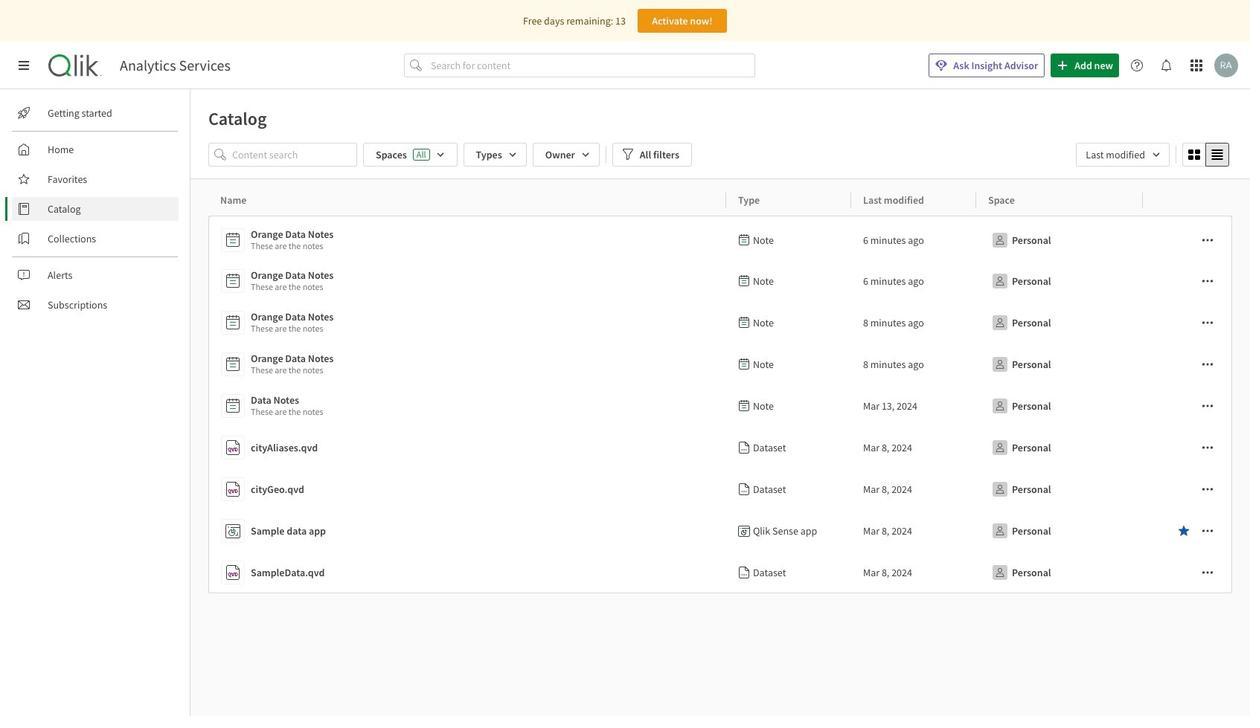Task type: describe. For each thing, give the bounding box(es) containing it.
filters region
[[191, 140, 1251, 179]]

none field inside filters region
[[1077, 143, 1170, 167]]

Search for content text field
[[428, 54, 756, 77]]

3 more actions image from the top
[[1202, 359, 1214, 371]]

analytics services element
[[120, 57, 231, 74]]

1 more actions image from the top
[[1202, 234, 1214, 246]]

Content search text field
[[232, 143, 357, 167]]

4 more actions image from the top
[[1202, 400, 1214, 412]]

1 more actions image from the top
[[1202, 275, 1214, 287]]

ruby anderson image
[[1215, 54, 1239, 77]]

list view image
[[1212, 149, 1224, 161]]

2 more actions image from the top
[[1202, 317, 1214, 329]]



Task type: locate. For each thing, give the bounding box(es) containing it.
cell
[[727, 216, 852, 261], [852, 216, 977, 261], [977, 216, 1143, 261], [1143, 216, 1233, 261], [727, 261, 852, 302], [852, 261, 977, 302], [977, 261, 1143, 302], [1143, 261, 1233, 302], [727, 302, 852, 344], [852, 302, 977, 344], [977, 302, 1143, 344], [1143, 302, 1233, 344], [727, 344, 852, 386], [852, 344, 977, 386], [977, 344, 1143, 386], [1143, 344, 1233, 386], [727, 386, 852, 427], [852, 386, 977, 427], [977, 386, 1143, 427], [1143, 386, 1233, 427], [727, 427, 852, 469], [852, 427, 977, 469], [977, 427, 1143, 469], [1143, 427, 1233, 469], [727, 469, 852, 511], [852, 469, 977, 511], [977, 469, 1143, 511], [1143, 469, 1233, 511], [727, 511, 852, 552], [852, 511, 977, 552], [977, 511, 1143, 552], [1143, 511, 1233, 552], [727, 552, 852, 594], [852, 552, 977, 594], [977, 552, 1143, 594], [1143, 552, 1233, 594]]

6 more actions image from the top
[[1202, 526, 1214, 537]]

1 vertical spatial more actions image
[[1202, 442, 1214, 454]]

5 more actions image from the top
[[1202, 484, 1214, 496]]

3 more actions image from the top
[[1202, 567, 1214, 579]]

None field
[[1077, 143, 1170, 167]]

0 vertical spatial more actions image
[[1202, 234, 1214, 246]]

2 vertical spatial more actions image
[[1202, 567, 1214, 579]]

remove from favorites image
[[1178, 526, 1190, 537]]

switch view group
[[1183, 143, 1230, 167]]

more actions image
[[1202, 234, 1214, 246], [1202, 442, 1214, 454], [1202, 567, 1214, 579]]

2 more actions image from the top
[[1202, 442, 1214, 454]]

more actions image
[[1202, 275, 1214, 287], [1202, 317, 1214, 329], [1202, 359, 1214, 371], [1202, 400, 1214, 412], [1202, 484, 1214, 496], [1202, 526, 1214, 537]]

tile view image
[[1189, 149, 1201, 161]]

close sidebar menu image
[[18, 60, 30, 71]]

navigation pane element
[[0, 95, 190, 323]]



Task type: vqa. For each thing, say whether or not it's contained in the screenshot.
Toolbar
no



